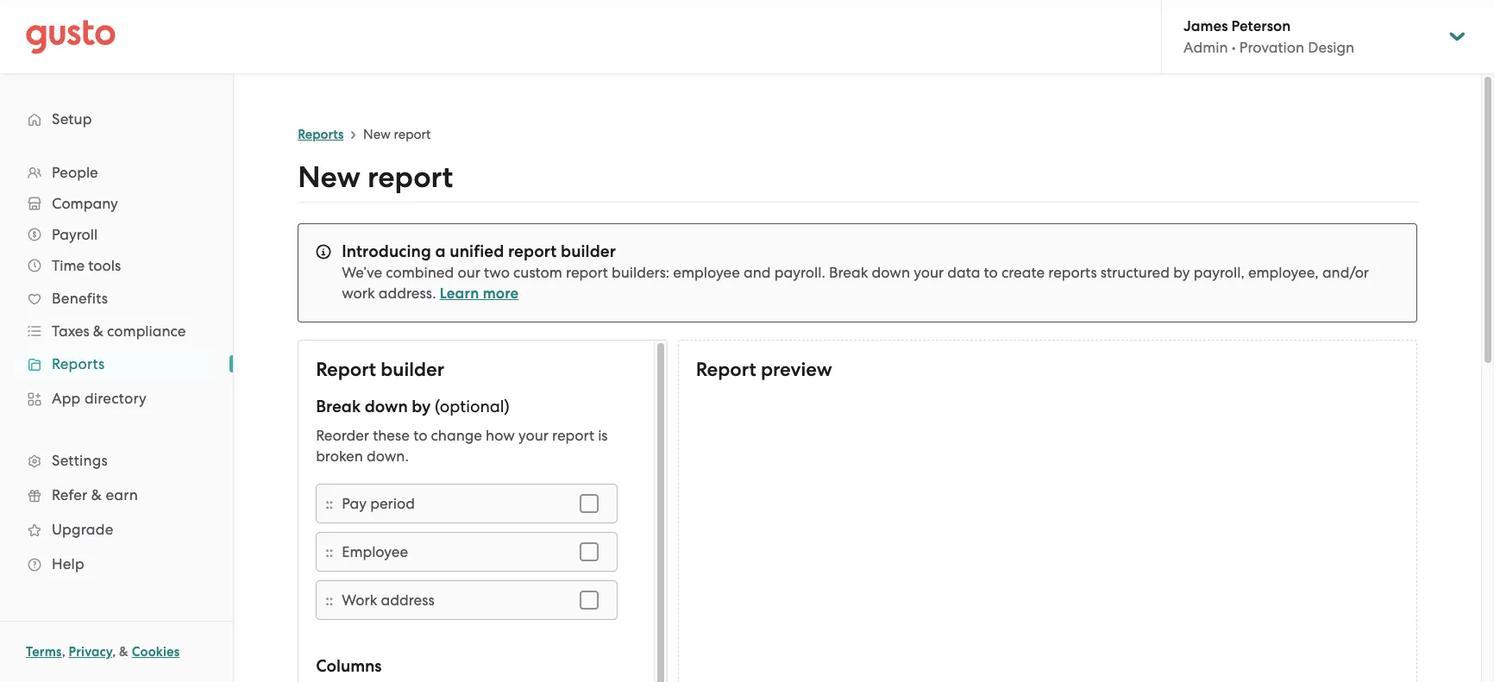 Task type: vqa. For each thing, say whether or not it's contained in the screenshot.
the topmost other
no



Task type: describe. For each thing, give the bounding box(es) containing it.
company button
[[17, 188, 216, 219]]

employee
[[342, 544, 408, 561]]

combined
[[386, 264, 454, 281]]

builders:
[[612, 264, 670, 281]]

privacy
[[69, 645, 112, 660]]

period
[[370, 495, 415, 513]]

taxes
[[52, 323, 89, 340]]

privacy link
[[69, 645, 112, 660]]

preview
[[761, 358, 833, 381]]

terms
[[26, 645, 62, 660]]

learn
[[440, 285, 479, 303]]

payroll,
[[1194, 264, 1245, 281]]

design
[[1309, 39, 1355, 56]]

:: for employee
[[326, 543, 333, 561]]

list containing people
[[0, 157, 233, 582]]

by inside we've combined our two custom report builders: employee and payroll. break down your data to create reports structured by payroll, employee, and/or work address.
[[1174, 264, 1191, 281]]

james
[[1184, 17, 1229, 35]]

1 vertical spatial new
[[298, 160, 361, 195]]

and
[[744, 264, 771, 281]]

to inside reorder these to change how your report is broken down.
[[414, 427, 428, 444]]

employee
[[673, 264, 740, 281]]

gusto navigation element
[[0, 74, 233, 609]]

report preview
[[696, 358, 833, 381]]

earn
[[106, 487, 138, 504]]

setup
[[52, 110, 92, 128]]

and/or
[[1323, 264, 1370, 281]]

app directory
[[52, 390, 147, 407]]

2 , from the left
[[112, 645, 116, 660]]

0 horizontal spatial by
[[412, 397, 431, 417]]

employee,
[[1249, 264, 1319, 281]]

report inside reorder these to change how your report is broken down.
[[552, 427, 595, 444]]

create
[[1002, 264, 1045, 281]]

app
[[52, 390, 81, 407]]

payroll
[[52, 226, 98, 243]]

1 , from the left
[[62, 645, 65, 660]]

custom
[[514, 264, 563, 281]]

report for report preview
[[696, 358, 757, 381]]

setup link
[[17, 104, 216, 135]]

reports
[[1049, 264, 1098, 281]]

help link
[[17, 549, 216, 580]]

people button
[[17, 157, 216, 188]]

& for compliance
[[93, 323, 104, 340]]

compliance
[[107, 323, 186, 340]]

tools
[[88, 257, 121, 274]]

payroll.
[[775, 264, 826, 281]]

builder inside alert
[[561, 242, 616, 262]]

reorder
[[316, 427, 369, 444]]

columns
[[316, 657, 382, 677]]

refer
[[52, 487, 87, 504]]

help
[[52, 556, 85, 573]]

refer & earn link
[[17, 480, 216, 511]]

terms link
[[26, 645, 62, 660]]

directory
[[84, 390, 147, 407]]

report inside we've combined our two custom report builders: employee and payroll. break down your data to create reports structured by payroll, employee, and/or work address.
[[566, 264, 608, 281]]

down.
[[367, 448, 409, 465]]

learn more link
[[440, 285, 519, 303]]

upgrade link
[[17, 514, 216, 545]]

your inside we've combined our two custom report builders: employee and payroll. break down your data to create reports structured by payroll, employee, and/or work address.
[[914, 264, 944, 281]]

payroll button
[[17, 219, 216, 250]]

we've
[[342, 264, 382, 281]]

time tools
[[52, 257, 121, 274]]

work
[[342, 285, 375, 302]]

these
[[373, 427, 410, 444]]

upgrade
[[52, 521, 113, 539]]

data
[[948, 264, 981, 281]]

more
[[483, 285, 519, 303]]

0 horizontal spatial builder
[[381, 358, 445, 381]]

company
[[52, 195, 118, 212]]



Task type: locate. For each thing, give the bounding box(es) containing it.
1 vertical spatial break
[[316, 397, 361, 417]]

benefits link
[[17, 283, 216, 314]]

taxes & compliance
[[52, 323, 186, 340]]

new report
[[363, 127, 431, 142], [298, 160, 453, 195]]

1 :: from the top
[[326, 495, 333, 513]]

(optional)
[[435, 397, 510, 417]]

1 horizontal spatial reports
[[298, 127, 344, 142]]

report up reorder
[[316, 358, 376, 381]]

work address
[[342, 592, 435, 609]]

0 vertical spatial down
[[872, 264, 911, 281]]

& left the "cookies"
[[119, 645, 129, 660]]

0 horizontal spatial ,
[[62, 645, 65, 660]]

to inside we've combined our two custom report builders: employee and payroll. break down your data to create reports structured by payroll, employee, and/or work address.
[[984, 264, 998, 281]]

down left data
[[872, 264, 911, 281]]

1 vertical spatial down
[[365, 397, 408, 417]]

1 horizontal spatial builder
[[561, 242, 616, 262]]

to
[[984, 264, 998, 281], [414, 427, 428, 444]]

refer & earn
[[52, 487, 138, 504]]

how
[[486, 427, 515, 444]]

introducing
[[342, 242, 431, 262]]

2 vertical spatial &
[[119, 645, 129, 660]]

1 vertical spatial reports
[[52, 356, 105, 373]]

new
[[363, 127, 391, 142], [298, 160, 361, 195]]

1 vertical spatial by
[[412, 397, 431, 417]]

:: for work address
[[326, 592, 333, 610]]

report
[[316, 358, 376, 381], [696, 358, 757, 381]]

learn more
[[440, 285, 519, 303]]

0 vertical spatial to
[[984, 264, 998, 281]]

0 horizontal spatial reports link
[[17, 349, 216, 380]]

your left data
[[914, 264, 944, 281]]

is
[[598, 427, 608, 444]]

to right data
[[984, 264, 998, 281]]

report
[[394, 127, 431, 142], [368, 160, 453, 195], [508, 242, 557, 262], [566, 264, 608, 281], [552, 427, 595, 444]]

1 horizontal spatial report
[[696, 358, 757, 381]]

1 horizontal spatial by
[[1174, 264, 1191, 281]]

& left earn
[[91, 487, 102, 504]]

cookies button
[[132, 642, 180, 663]]

cookies
[[132, 645, 180, 660]]

1 horizontal spatial ,
[[112, 645, 116, 660]]

0 horizontal spatial new
[[298, 160, 361, 195]]

:: left employee at the left of the page
[[326, 543, 333, 561]]

::
[[326, 495, 333, 513], [326, 543, 333, 561], [326, 592, 333, 610]]

taxes & compliance button
[[17, 316, 216, 347]]

down
[[872, 264, 911, 281], [365, 397, 408, 417]]

we've combined our two custom report builders: employee and payroll. break down your data to create reports structured by payroll, employee, and/or work address.
[[342, 264, 1370, 302]]

3 :: from the top
[[326, 592, 333, 610]]

:: left pay
[[326, 495, 333, 513]]

2 :: from the top
[[326, 543, 333, 561]]

2 report from the left
[[696, 358, 757, 381]]

report left preview
[[696, 358, 757, 381]]

break up reorder
[[316, 397, 361, 417]]

to right these
[[414, 427, 428, 444]]

change
[[431, 427, 482, 444]]

reports link
[[298, 127, 344, 142], [17, 349, 216, 380]]

address
[[381, 592, 435, 609]]

0 vertical spatial new
[[363, 127, 391, 142]]

break inside we've combined our two custom report builders: employee and payroll. break down your data to create reports structured by payroll, employee, and/or work address.
[[829, 264, 869, 281]]

1 report from the left
[[316, 358, 376, 381]]

people
[[52, 164, 98, 181]]

structured
[[1101, 264, 1170, 281]]

time
[[52, 257, 85, 274]]

introducing a unified report builder
[[342, 242, 616, 262]]

0 horizontal spatial report
[[316, 358, 376, 381]]

your right how
[[519, 427, 549, 444]]

pay
[[342, 495, 367, 513]]

0 vertical spatial break
[[829, 264, 869, 281]]

1 horizontal spatial reports link
[[298, 127, 344, 142]]

&
[[93, 323, 104, 340], [91, 487, 102, 504], [119, 645, 129, 660]]

report for report builder
[[316, 358, 376, 381]]

admin
[[1184, 39, 1229, 56]]

, left the "cookies"
[[112, 645, 116, 660]]

& for earn
[[91, 487, 102, 504]]

list
[[0, 157, 233, 582]]

work
[[342, 592, 377, 609]]

reports inside list
[[52, 356, 105, 373]]

•
[[1232, 39, 1236, 56]]

by left (optional)
[[412, 397, 431, 417]]

builder up break down by (optional)
[[381, 358, 445, 381]]

reports
[[298, 127, 344, 142], [52, 356, 105, 373]]

0 horizontal spatial to
[[414, 427, 428, 444]]

our
[[458, 264, 481, 281]]

1 vertical spatial to
[[414, 427, 428, 444]]

0 vertical spatial &
[[93, 323, 104, 340]]

broken
[[316, 448, 363, 465]]

0 horizontal spatial down
[[365, 397, 408, 417]]

app directory link
[[17, 383, 216, 414]]

down inside we've combined our two custom report builders: employee and payroll. break down your data to create reports structured by payroll, employee, and/or work address.
[[872, 264, 911, 281]]

0 horizontal spatial break
[[316, 397, 361, 417]]

0 vertical spatial reports
[[298, 127, 344, 142]]

break
[[829, 264, 869, 281], [316, 397, 361, 417]]

1 horizontal spatial to
[[984, 264, 998, 281]]

builder
[[561, 242, 616, 262], [381, 358, 445, 381]]

a
[[435, 242, 446, 262]]

1 horizontal spatial break
[[829, 264, 869, 281]]

& right taxes
[[93, 323, 104, 340]]

settings link
[[17, 445, 216, 476]]

0 vertical spatial ::
[[326, 495, 333, 513]]

address.
[[379, 285, 436, 302]]

2 vertical spatial ::
[[326, 592, 333, 610]]

1 vertical spatial builder
[[381, 358, 445, 381]]

benefits
[[52, 290, 108, 307]]

1 vertical spatial ::
[[326, 543, 333, 561]]

1 horizontal spatial down
[[872, 264, 911, 281]]

terms , privacy , & cookies
[[26, 645, 180, 660]]

two
[[484, 264, 510, 281]]

report builder
[[316, 358, 445, 381]]

0 vertical spatial your
[[914, 264, 944, 281]]

builder up custom
[[561, 242, 616, 262]]

your
[[914, 264, 944, 281], [519, 427, 549, 444]]

1 horizontal spatial your
[[914, 264, 944, 281]]

pay period
[[342, 495, 415, 513]]

break right payroll.
[[829, 264, 869, 281]]

0 vertical spatial builder
[[561, 242, 616, 262]]

1 vertical spatial new report
[[298, 160, 453, 195]]

1 vertical spatial your
[[519, 427, 549, 444]]

1 vertical spatial &
[[91, 487, 102, 504]]

home image
[[26, 19, 116, 54]]

None checkbox
[[571, 485, 609, 523], [571, 533, 609, 571], [571, 582, 609, 620], [571, 485, 609, 523], [571, 533, 609, 571], [571, 582, 609, 620]]

introducing a unified report builder alert
[[298, 224, 1418, 323]]

provation
[[1240, 39, 1305, 56]]

by left payroll,
[[1174, 264, 1191, 281]]

0 vertical spatial by
[[1174, 264, 1191, 281]]

unified
[[450, 242, 504, 262]]

james peterson admin • provation design
[[1184, 17, 1355, 56]]

time tools button
[[17, 250, 216, 281]]

your inside reorder these to change how your report is broken down.
[[519, 427, 549, 444]]

reorder these to change how your report is broken down.
[[316, 427, 608, 465]]

1 vertical spatial reports link
[[17, 349, 216, 380]]

:: left the "work"
[[326, 592, 333, 610]]

0 vertical spatial new report
[[363, 127, 431, 142]]

, left 'privacy'
[[62, 645, 65, 660]]

settings
[[52, 452, 108, 470]]

peterson
[[1232, 17, 1291, 35]]

0 horizontal spatial reports
[[52, 356, 105, 373]]

down up these
[[365, 397, 408, 417]]

break down by (optional)
[[316, 397, 510, 417]]

& inside dropdown button
[[93, 323, 104, 340]]

1 horizontal spatial new
[[363, 127, 391, 142]]

0 vertical spatial reports link
[[298, 127, 344, 142]]

:: for pay period
[[326, 495, 333, 513]]

0 horizontal spatial your
[[519, 427, 549, 444]]



